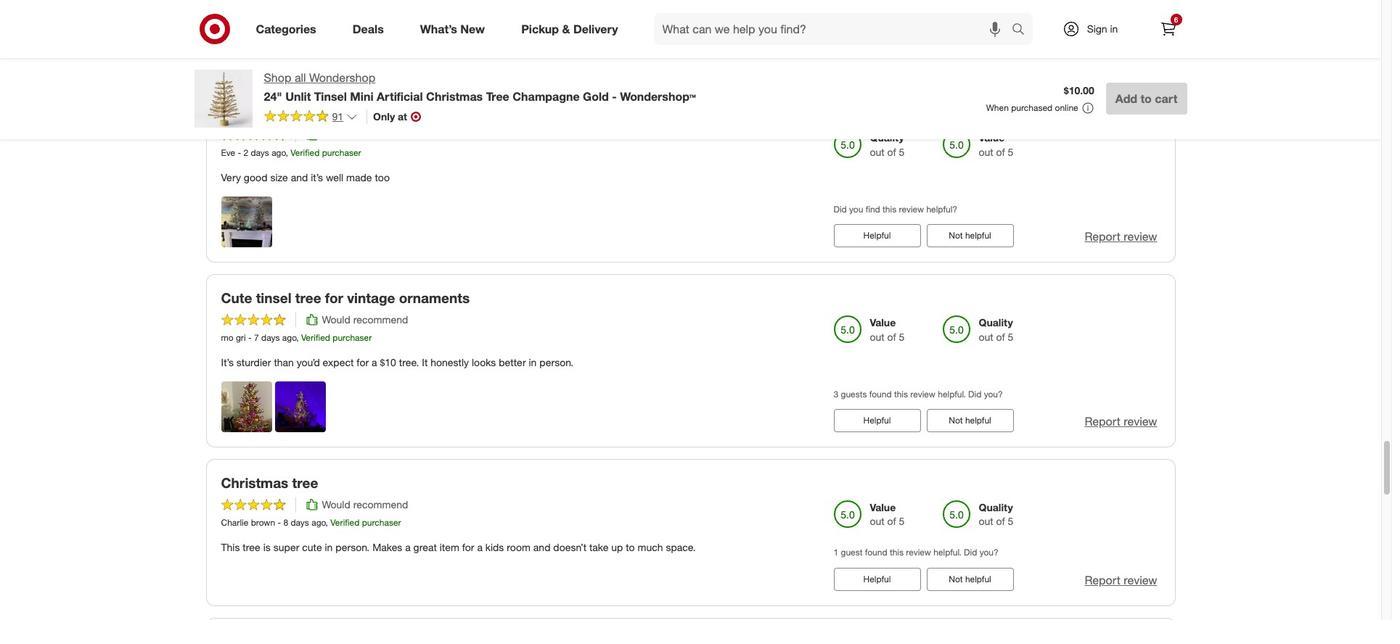 Task type: vqa. For each thing, say whether or not it's contained in the screenshot.
the bottommost purchaser
yes



Task type: locate. For each thing, give the bounding box(es) containing it.
- right gold
[[612, 89, 617, 104]]

ago up cute
[[311, 517, 326, 528]]

2 horizontal spatial ,
[[326, 517, 328, 528]]

1 vertical spatial not helpful button
[[926, 409, 1014, 432]]

1 helpful from the top
[[965, 230, 991, 241]]

days right 7
[[261, 332, 280, 343]]

helpful.
[[938, 389, 966, 400], [934, 548, 961, 558]]

not helpful button
[[926, 224, 1014, 247], [926, 409, 1014, 432], [926, 568, 1014, 591]]

3 helpful from the top
[[863, 574, 891, 585]]

2 report review from the top
[[1085, 414, 1157, 429]]

3 recommend from the top
[[353, 498, 408, 511]]

0 vertical spatial not
[[949, 230, 963, 241]]

0 vertical spatial quality
[[870, 131, 904, 144]]

2 vertical spatial helpful
[[863, 574, 891, 585]]

3 not from the top
[[949, 574, 963, 585]]

&
[[562, 21, 570, 36]]

helpful for tree
[[863, 574, 891, 585]]

2 helpful from the top
[[863, 415, 891, 426]]

report review button for tree
[[1085, 572, 1157, 589]]

verified up you'd on the left of page
[[301, 332, 330, 343]]

0 vertical spatial helpful
[[965, 230, 991, 241]]

2 vertical spatial helpful
[[965, 574, 991, 585]]

0 vertical spatial purchaser
[[322, 147, 361, 158]]

2 vertical spatial quality out of 5
[[979, 501, 1013, 528]]

2 not helpful button from the top
[[926, 409, 1014, 432]]

search
[[1005, 23, 1040, 37]]

3 report review from the top
[[1085, 573, 1157, 588]]

, for tinsel
[[296, 332, 299, 343]]

mini
[[350, 89, 373, 104]]

and left the it's
[[291, 171, 308, 184]]

1 horizontal spatial christmas
[[426, 89, 483, 104]]

person. right better at the left bottom of page
[[539, 356, 574, 369]]

1 report review from the top
[[1085, 229, 1157, 244]]

0 vertical spatial report
[[1085, 229, 1121, 244]]

value out of 5 up 3 guests found this review helpful. did you?
[[870, 316, 905, 343]]

value out of 5
[[979, 131, 1013, 158], [870, 316, 905, 343], [870, 501, 905, 528]]

1 vertical spatial you?
[[980, 548, 998, 558]]

2 vertical spatial helpful button
[[834, 568, 921, 591]]

space.
[[666, 541, 696, 553]]

wondershop™
[[620, 89, 696, 104]]

for left vintage
[[325, 289, 343, 306]]

helpful down 1 guest found this review helpful. did you?
[[863, 574, 891, 585]]

purchaser up the makes
[[362, 517, 401, 528]]

91
[[332, 110, 343, 123]]

found right guests in the bottom right of the page
[[869, 389, 892, 400]]

sign in link
[[1050, 13, 1141, 45]]

0 horizontal spatial in
[[325, 541, 333, 553]]

purchases
[[1121, 5, 1175, 19]]

would recommend for christmas tree
[[322, 498, 408, 511]]

did
[[834, 204, 847, 215], [968, 389, 981, 400], [964, 548, 977, 558]]

would recommend for cute tinsel tree for vintage ornaments
[[322, 313, 408, 326]]

0 vertical spatial helpful button
[[834, 224, 921, 247]]

found for christmas tree
[[865, 548, 887, 558]]

2 report from the top
[[1085, 414, 1121, 429]]

christmas
[[426, 89, 483, 104], [221, 474, 288, 491]]

0 horizontal spatial christmas
[[221, 474, 288, 491]]

ago up size
[[272, 147, 286, 158]]

0 horizontal spatial a
[[372, 356, 377, 369]]

, up size
[[286, 147, 288, 158]]

helpful down find
[[863, 230, 891, 241]]

0 vertical spatial helpful.
[[938, 389, 966, 400]]

helpful button down find
[[834, 224, 921, 247]]

1 vertical spatial helpful button
[[834, 409, 921, 432]]

pickup & delivery link
[[509, 13, 636, 45]]

2 vertical spatial value
[[870, 501, 896, 513]]

1 vertical spatial and
[[533, 541, 550, 553]]

would up charlie brown - 8 days ago , verified purchaser
[[322, 498, 350, 511]]

find
[[866, 204, 880, 215]]

days right 2 at the top left
[[251, 147, 269, 158]]

cart
[[1155, 91, 1178, 106]]

not helpful down "helpful?"
[[949, 230, 991, 241]]

$10.00
[[1064, 84, 1094, 97]]

helpful down guests in the bottom right of the page
[[863, 415, 891, 426]]

in right sign
[[1110, 22, 1118, 35]]

not down "helpful?"
[[949, 230, 963, 241]]

not helpful for tinsel
[[949, 415, 991, 426]]

1 vertical spatial ,
[[296, 332, 299, 343]]

report review button
[[1085, 229, 1157, 245], [1085, 414, 1157, 430], [1085, 572, 1157, 589]]

would recommend down only
[[322, 128, 408, 141]]

out
[[870, 146, 885, 158], [979, 146, 993, 158], [870, 331, 885, 343], [979, 331, 993, 343], [870, 516, 885, 528], [979, 516, 993, 528]]

recommend for excellent
[[353, 128, 408, 141]]

found left 22
[[642, 50, 672, 65]]

2 vertical spatial purchaser
[[362, 517, 401, 528]]

ago
[[272, 147, 286, 158], [282, 332, 296, 343], [311, 517, 326, 528]]

0 horizontal spatial ,
[[286, 147, 288, 158]]

2 report review button from the top
[[1085, 414, 1157, 430]]

this
[[221, 541, 240, 553]]

1 vertical spatial helpful.
[[934, 548, 961, 558]]

0 vertical spatial to
[[1141, 91, 1152, 106]]

2 vertical spatial tree
[[243, 541, 260, 553]]

ago for tree
[[311, 517, 326, 528]]

1 not helpful button from the top
[[926, 224, 1014, 247]]

0 vertical spatial not helpful button
[[926, 224, 1014, 247]]

it's
[[221, 356, 234, 369]]

1 helpful from the top
[[863, 230, 891, 241]]

0 vertical spatial and
[[291, 171, 308, 184]]

0 vertical spatial would
[[322, 128, 350, 141]]

tree.
[[399, 356, 419, 369]]

2 recommend from the top
[[353, 313, 408, 326]]

cute
[[302, 541, 322, 553]]

, for tree
[[326, 517, 328, 528]]

2 vertical spatial would recommend
[[322, 498, 408, 511]]

for
[[325, 289, 343, 306], [357, 356, 369, 369], [462, 541, 474, 553]]

a left great
[[405, 541, 411, 553]]

3 helpful button from the top
[[834, 568, 921, 591]]

0 vertical spatial you?
[[984, 389, 1003, 400]]

What can we help you find? suggestions appear below search field
[[654, 13, 1015, 45]]

tree
[[486, 89, 509, 104]]

3 not helpful button from the top
[[926, 568, 1014, 591]]

helpful button down guest
[[834, 568, 921, 591]]

-
[[612, 89, 617, 104], [238, 147, 241, 158], [248, 332, 252, 343], [278, 517, 281, 528]]

quality out of 5 for cute tinsel tree for vintage ornaments
[[979, 316, 1013, 343]]

not helpful button down "helpful?"
[[926, 224, 1014, 247]]

and right room
[[533, 541, 550, 553]]

guest review image 1 of 1, zoom in image
[[221, 197, 272, 247]]

to right up
[[626, 541, 635, 553]]

would recommend up the makes
[[322, 498, 408, 511]]

1 horizontal spatial ,
[[296, 332, 299, 343]]

0 vertical spatial report review
[[1085, 229, 1157, 244]]

2 vertical spatial found
[[865, 548, 887, 558]]

than
[[274, 356, 294, 369]]

to
[[1141, 91, 1152, 106], [626, 541, 635, 553]]

1 vertical spatial value
[[870, 316, 896, 328]]

for right item
[[462, 541, 474, 553]]

value out of 5 for christmas tree
[[870, 501, 905, 528]]

kids
[[485, 541, 504, 553]]

new
[[460, 21, 485, 36]]

ago up than
[[282, 332, 296, 343]]

2 vertical spatial not
[[949, 574, 963, 585]]

1 would from the top
[[322, 128, 350, 141]]

days right 8
[[291, 517, 309, 528]]

artificial
[[377, 89, 423, 104]]

1 not helpful from the top
[[949, 230, 991, 241]]

a
[[372, 356, 377, 369], [405, 541, 411, 553], [477, 541, 483, 553]]

1 horizontal spatial person.
[[539, 356, 574, 369]]

matching
[[691, 50, 739, 65]]

6
[[1174, 15, 1178, 24]]

1 vertical spatial this
[[894, 389, 908, 400]]

1 report from the top
[[1085, 229, 1121, 244]]

a left the kids
[[477, 541, 483, 553]]

image of 24" unlit tinsel mini artificial christmas tree champagne gold - wondershop™ image
[[194, 70, 252, 128]]

you? for christmas tree
[[980, 548, 998, 558]]

value out of 5 up 1 guest found this review helpful. did you?
[[870, 501, 905, 528]]

charlie brown - 8 days ago , verified purchaser
[[221, 517, 401, 528]]

not helpful down 3 guests found this review helpful. did you?
[[949, 415, 991, 426]]

3 report review button from the top
[[1085, 572, 1157, 589]]

not helpful button for tree
[[926, 568, 1014, 591]]

1 vertical spatial found
[[869, 389, 892, 400]]

0 vertical spatial quality out of 5
[[870, 131, 905, 158]]

1 vertical spatial report review button
[[1085, 414, 1157, 430]]

not helpful button down 3 guests found this review helpful. did you?
[[926, 409, 1014, 432]]

0 vertical spatial for
[[325, 289, 343, 306]]

for right expect
[[357, 356, 369, 369]]

you? for cute tinsel tree for vintage ornaments
[[984, 389, 1003, 400]]

not helpful for tree
[[949, 574, 991, 585]]

1 vertical spatial not helpful
[[949, 415, 991, 426]]

2 vertical spatial report review button
[[1085, 572, 1157, 589]]

this right find
[[883, 204, 896, 215]]

2 vertical spatial would
[[322, 498, 350, 511]]

1 vertical spatial value out of 5
[[870, 316, 905, 343]]

- inside shop all wondershop 24" unlit tinsel mini artificial christmas tree champagne gold - wondershop™
[[612, 89, 617, 104]]

all
[[295, 70, 306, 85]]

0 vertical spatial not helpful
[[949, 230, 991, 241]]

, up you'd on the left of page
[[296, 332, 299, 343]]

1 vertical spatial would
[[322, 313, 350, 326]]

2 vertical spatial in
[[325, 541, 333, 553]]

this for tinsel
[[894, 389, 908, 400]]

very
[[221, 171, 241, 184]]

1 vertical spatial purchaser
[[333, 332, 372, 343]]

days for christmas
[[291, 517, 309, 528]]

found right guest
[[865, 548, 887, 558]]

3 would from the top
[[322, 498, 350, 511]]

much
[[638, 541, 663, 553]]

2 not from the top
[[949, 415, 963, 426]]

would recommend down vintage
[[322, 313, 408, 326]]

helpful button for tree
[[834, 568, 921, 591]]

purchaser for tinsel
[[333, 332, 372, 343]]

recommend for cute tinsel tree for vintage ornaments
[[353, 313, 408, 326]]

tree up charlie brown - 8 days ago , verified purchaser
[[292, 474, 318, 491]]

guest
[[841, 548, 863, 558]]

would
[[322, 128, 350, 141], [322, 313, 350, 326], [322, 498, 350, 511]]

2 vertical spatial not helpful
[[949, 574, 991, 585]]

report for tree
[[1085, 573, 1121, 588]]

cute
[[221, 289, 252, 306]]

purchaser
[[322, 147, 361, 158], [333, 332, 372, 343], [362, 517, 401, 528]]

1 helpful button from the top
[[834, 224, 921, 247]]

2 vertical spatial recommend
[[353, 498, 408, 511]]

not down 3 guests found this review helpful. did you?
[[949, 415, 963, 426]]

this right guest
[[890, 548, 904, 558]]

purchaser up well
[[322, 147, 361, 158]]

this
[[883, 204, 896, 215], [894, 389, 908, 400], [890, 548, 904, 558]]

1 vertical spatial quality out of 5
[[979, 316, 1013, 343]]

to inside button
[[1141, 91, 1152, 106]]

person.
[[539, 356, 574, 369], [336, 541, 370, 553]]

expect
[[323, 356, 354, 369]]

1 vertical spatial helpful
[[965, 415, 991, 426]]

1 vertical spatial did
[[968, 389, 981, 400]]

3 helpful from the top
[[965, 574, 991, 585]]

this tree is super cute in person. makes a great item for a kids room and doesn't take up to much space.
[[221, 541, 696, 553]]

2 not helpful from the top
[[949, 415, 991, 426]]

0 vertical spatial helpful
[[863, 230, 891, 241]]

not helpful
[[949, 230, 991, 241], [949, 415, 991, 426], [949, 574, 991, 585]]

you?
[[984, 389, 1003, 400], [980, 548, 998, 558]]

guests
[[841, 389, 867, 400]]

tree right tinsel
[[295, 289, 321, 306]]

0 horizontal spatial person.
[[336, 541, 370, 553]]

categories link
[[243, 13, 334, 45]]

0 vertical spatial report review button
[[1085, 229, 1157, 245]]

recommend down vintage
[[353, 313, 408, 326]]

1 vertical spatial person.
[[336, 541, 370, 553]]

this right guests in the bottom right of the page
[[894, 389, 908, 400]]

days for cute
[[261, 332, 280, 343]]

2 vertical spatial report
[[1085, 573, 1121, 588]]

2 would recommend from the top
[[322, 313, 408, 326]]

value out of 5 down when
[[979, 131, 1013, 158]]

would down 91
[[322, 128, 350, 141]]

1 vertical spatial recommend
[[353, 313, 408, 326]]

shop all wondershop 24" unlit tinsel mini artificial christmas tree champagne gold - wondershop™
[[264, 70, 696, 104]]

6 link
[[1152, 13, 1184, 45]]

we
[[622, 50, 639, 65]]

a left '$10'
[[372, 356, 377, 369]]

report review for tree
[[1085, 573, 1157, 588]]

, right 8
[[326, 517, 328, 528]]

recommend down only
[[353, 128, 408, 141]]

0 vertical spatial found
[[642, 50, 672, 65]]

1 horizontal spatial to
[[1141, 91, 1152, 106]]

at
[[398, 110, 407, 123]]

2 helpful button from the top
[[834, 409, 921, 432]]

not helpful button down 1 guest found this review helpful. did you?
[[926, 568, 1014, 591]]

0 vertical spatial recommend
[[353, 128, 408, 141]]

3 guests found this review helpful. did you?
[[834, 389, 1003, 400]]

0 vertical spatial tree
[[295, 289, 321, 306]]

1 vertical spatial quality
[[979, 316, 1013, 328]]

1 vertical spatial days
[[261, 332, 280, 343]]

helpful button down guests in the bottom right of the page
[[834, 409, 921, 432]]

quality for christmas tree
[[979, 501, 1013, 513]]

not down 1 guest found this review helpful. did you?
[[949, 574, 963, 585]]

would for cute tinsel tree for vintage ornaments
[[322, 313, 350, 326]]

christmas up brown
[[221, 474, 288, 491]]

recommend
[[353, 128, 408, 141], [353, 313, 408, 326], [353, 498, 408, 511]]

1 vertical spatial report
[[1085, 414, 1121, 429]]

helpful
[[965, 230, 991, 241], [965, 415, 991, 426], [965, 574, 991, 585]]

1 horizontal spatial in
[[529, 356, 537, 369]]

2 vertical spatial this
[[890, 548, 904, 558]]

not helpful down 1 guest found this review helpful. did you?
[[949, 574, 991, 585]]

0 horizontal spatial for
[[325, 289, 343, 306]]

days
[[251, 147, 269, 158], [261, 332, 280, 343], [291, 517, 309, 528]]

1 vertical spatial tree
[[292, 474, 318, 491]]

2 would from the top
[[322, 313, 350, 326]]

purchaser up expect
[[333, 332, 372, 343]]

3 not helpful from the top
[[949, 574, 991, 585]]

super
[[273, 541, 299, 553]]

2 vertical spatial value out of 5
[[870, 501, 905, 528]]

guest review image 2 of 2, zoom in image
[[275, 382, 326, 432]]

would down "cute tinsel tree for vintage ornaments"
[[322, 313, 350, 326]]

verified up sign
[[1079, 5, 1118, 19]]

2 vertical spatial ago
[[311, 517, 326, 528]]

champagne
[[513, 89, 580, 104]]

tree left is
[[243, 541, 260, 553]]

1 vertical spatial would recommend
[[322, 313, 408, 326]]

3 would recommend from the top
[[322, 498, 408, 511]]

2 horizontal spatial in
[[1110, 22, 1118, 35]]

person. left the makes
[[336, 541, 370, 553]]

to right add
[[1141, 91, 1152, 106]]

value for christmas tree
[[870, 501, 896, 513]]

well
[[326, 171, 343, 184]]

1 vertical spatial for
[[357, 356, 369, 369]]

1 vertical spatial report review
[[1085, 414, 1157, 429]]

this for tree
[[890, 548, 904, 558]]

not for tree
[[949, 574, 963, 585]]

2 helpful from the top
[[965, 415, 991, 426]]

2 vertical spatial report review
[[1085, 573, 1157, 588]]

2
[[243, 147, 248, 158]]

in right cute
[[325, 541, 333, 553]]

review
[[899, 204, 924, 215], [1124, 229, 1157, 244], [910, 389, 935, 400], [1124, 414, 1157, 429], [906, 548, 931, 558], [1124, 573, 1157, 588]]

in right better at the left bottom of page
[[529, 356, 537, 369]]

gri
[[236, 332, 246, 343]]

recommend up the makes
[[353, 498, 408, 511]]

good
[[244, 171, 268, 184]]

1 vertical spatial helpful
[[863, 415, 891, 426]]

verified
[[1079, 5, 1118, 19], [290, 147, 320, 158], [301, 332, 330, 343], [330, 517, 360, 528]]

0 vertical spatial would recommend
[[322, 128, 408, 141]]

christmas left the tree
[[426, 89, 483, 104]]

1 would recommend from the top
[[322, 128, 408, 141]]

1 horizontal spatial for
[[357, 356, 369, 369]]

1 vertical spatial ago
[[282, 332, 296, 343]]

value
[[979, 131, 1005, 144], [870, 316, 896, 328], [870, 501, 896, 513]]

1 recommend from the top
[[353, 128, 408, 141]]

2 vertical spatial days
[[291, 517, 309, 528]]

- left 8
[[278, 517, 281, 528]]

3 report from the top
[[1085, 573, 1121, 588]]

2 vertical spatial quality
[[979, 501, 1013, 513]]



Task type: describe. For each thing, give the bounding box(es) containing it.
brown
[[251, 517, 275, 528]]

we found 22 matching reviews
[[622, 50, 782, 65]]

you'd
[[297, 356, 320, 369]]

helpful for tinsel
[[965, 415, 991, 426]]

made
[[346, 171, 372, 184]]

only
[[373, 110, 395, 123]]

only at
[[373, 110, 407, 123]]

makes
[[372, 541, 402, 553]]

0 vertical spatial value
[[979, 131, 1005, 144]]

vintage
[[347, 289, 395, 306]]

looks
[[472, 356, 496, 369]]

doesn't
[[553, 541, 586, 553]]

1 horizontal spatial a
[[405, 541, 411, 553]]

helpful button for tinsel
[[834, 409, 921, 432]]

great
[[413, 541, 437, 553]]

0 vertical spatial ago
[[272, 147, 286, 158]]

what's new link
[[408, 13, 503, 45]]

ornaments
[[399, 289, 470, 306]]

value out of 5 for cute tinsel tree for vintage ornaments
[[870, 316, 905, 343]]

24"
[[264, 89, 282, 104]]

did for cute tinsel tree for vintage ornaments
[[968, 389, 981, 400]]

0 vertical spatial days
[[251, 147, 269, 158]]

eve
[[221, 147, 235, 158]]

helpful. for cute tinsel tree for vintage ornaments
[[938, 389, 966, 400]]

it
[[422, 356, 428, 369]]

online
[[1055, 102, 1078, 113]]

guest review image 1 of 2, zoom in image
[[221, 382, 272, 432]]

what's new
[[420, 21, 485, 36]]

would for christmas tree
[[322, 498, 350, 511]]

7
[[254, 332, 259, 343]]

3
[[834, 389, 838, 400]]

1 vertical spatial in
[[529, 356, 537, 369]]

pickup & delivery
[[521, 21, 618, 36]]

sign
[[1087, 22, 1107, 35]]

add to cart button
[[1106, 83, 1187, 115]]

item
[[440, 541, 459, 553]]

helpful?
[[926, 204, 957, 215]]

0 vertical spatial did
[[834, 204, 847, 215]]

helpful for tinsel
[[863, 415, 891, 426]]

1
[[834, 548, 838, 558]]

0 vertical spatial value out of 5
[[979, 131, 1013, 158]]

shop
[[264, 70, 291, 85]]

found for cute tinsel tree for vintage ornaments
[[869, 389, 892, 400]]

did you find this review helpful?
[[834, 204, 957, 215]]

helpful for tree
[[965, 574, 991, 585]]

2 horizontal spatial for
[[462, 541, 474, 553]]

verified right 8
[[330, 517, 360, 528]]

tree for this
[[243, 541, 260, 553]]

it's
[[311, 171, 323, 184]]

better
[[499, 356, 526, 369]]

size
[[270, 171, 288, 184]]

too
[[375, 171, 390, 184]]

wondershop
[[309, 70, 375, 85]]

8
[[283, 517, 288, 528]]

ago for tinsel
[[282, 332, 296, 343]]

verified up very good size and it's well made too
[[290, 147, 320, 158]]

22
[[675, 50, 688, 65]]

2 horizontal spatial a
[[477, 541, 483, 553]]

1 vertical spatial christmas
[[221, 474, 288, 491]]

mo gri - 7 days ago , verified purchaser
[[221, 332, 372, 343]]

91 link
[[264, 109, 358, 126]]

add to cart
[[1115, 91, 1178, 106]]

when purchased online
[[986, 102, 1078, 113]]

1 horizontal spatial and
[[533, 541, 550, 553]]

honestly
[[431, 356, 469, 369]]

purchaser for tree
[[362, 517, 401, 528]]

it's sturdier than you'd expect for a $10 tree. it honestly looks better in person.
[[221, 356, 574, 369]]

quality out of 5 for christmas tree
[[979, 501, 1013, 528]]

gold
[[583, 89, 609, 104]]

charlie
[[221, 517, 248, 528]]

christmas tree
[[221, 474, 318, 491]]

cute tinsel tree for vintage ornaments
[[221, 289, 470, 306]]

0 vertical spatial this
[[883, 204, 896, 215]]

reviews
[[743, 50, 782, 65]]

Verified purchases checkbox
[[1059, 5, 1074, 19]]

when
[[986, 102, 1009, 113]]

helpful. for christmas tree
[[934, 548, 961, 558]]

report review for tinsel
[[1085, 414, 1157, 429]]

very good size and it's well made too
[[221, 171, 390, 184]]

tree for christmas
[[292, 474, 318, 491]]

value for cute tinsel tree for vintage ornaments
[[870, 316, 896, 328]]

0 vertical spatial person.
[[539, 356, 574, 369]]

purchased
[[1011, 102, 1053, 113]]

tinsel
[[314, 89, 347, 104]]

would recommend for excellent
[[322, 128, 408, 141]]

take
[[589, 541, 608, 553]]

1 not from the top
[[949, 230, 963, 241]]

sturdier
[[236, 356, 271, 369]]

recommend for christmas tree
[[353, 498, 408, 511]]

deals link
[[340, 13, 402, 45]]

- left 7
[[248, 332, 252, 343]]

categories
[[256, 21, 316, 36]]

pickup
[[521, 21, 559, 36]]

room
[[507, 541, 531, 553]]

not for tinsel
[[949, 415, 963, 426]]

0 horizontal spatial and
[[291, 171, 308, 184]]

0 horizontal spatial to
[[626, 541, 635, 553]]

- left 2 at the top left
[[238, 147, 241, 158]]

unlit
[[285, 89, 311, 104]]

christmas inside shop all wondershop 24" unlit tinsel mini artificial christmas tree champagne gold - wondershop™
[[426, 89, 483, 104]]

up
[[611, 541, 623, 553]]

1 guest found this review helpful. did you?
[[834, 548, 998, 558]]

would for excellent
[[322, 128, 350, 141]]

delivery
[[573, 21, 618, 36]]

1 report review button from the top
[[1085, 229, 1157, 245]]

0 vertical spatial ,
[[286, 147, 288, 158]]

excellent
[[221, 105, 281, 121]]

deals
[[353, 21, 384, 36]]

sign in
[[1087, 22, 1118, 35]]

what's
[[420, 21, 457, 36]]

did for christmas tree
[[964, 548, 977, 558]]

not helpful button for tinsel
[[926, 409, 1014, 432]]

report review button for tinsel
[[1085, 414, 1157, 430]]

0 vertical spatial in
[[1110, 22, 1118, 35]]

quality for cute tinsel tree for vintage ornaments
[[979, 316, 1013, 328]]

eve - 2 days ago , verified purchaser
[[221, 147, 361, 158]]

report for tinsel
[[1085, 414, 1121, 429]]

add
[[1115, 91, 1137, 106]]



